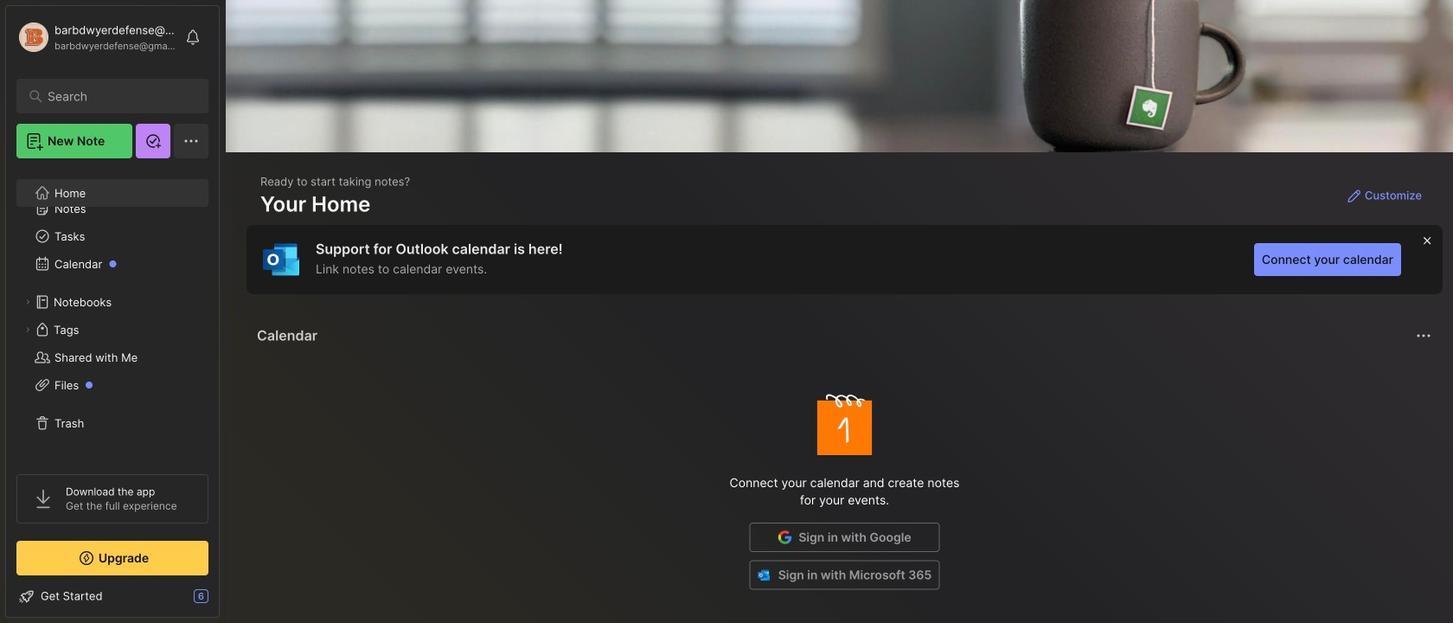 Task type: vqa. For each thing, say whether or not it's contained in the screenshot.
EXPAND NOTEBOOKS image
yes



Task type: describe. For each thing, give the bounding box(es) containing it.
Search text field
[[48, 88, 186, 105]]

More actions field
[[1412, 324, 1437, 348]]

main element
[[0, 0, 225, 623]]

expand notebooks image
[[23, 297, 33, 307]]

expand tags image
[[23, 325, 33, 335]]

none search field inside main element
[[48, 86, 186, 106]]

tree inside main element
[[6, 167, 219, 459]]



Task type: locate. For each thing, give the bounding box(es) containing it.
click to collapse image
[[219, 591, 231, 612]]

Help and Learning task checklist field
[[6, 582, 219, 610]]

more actions image
[[1414, 325, 1435, 346]]

Account field
[[16, 20, 177, 55]]

None search field
[[48, 86, 186, 106]]

tree
[[6, 167, 219, 459]]



